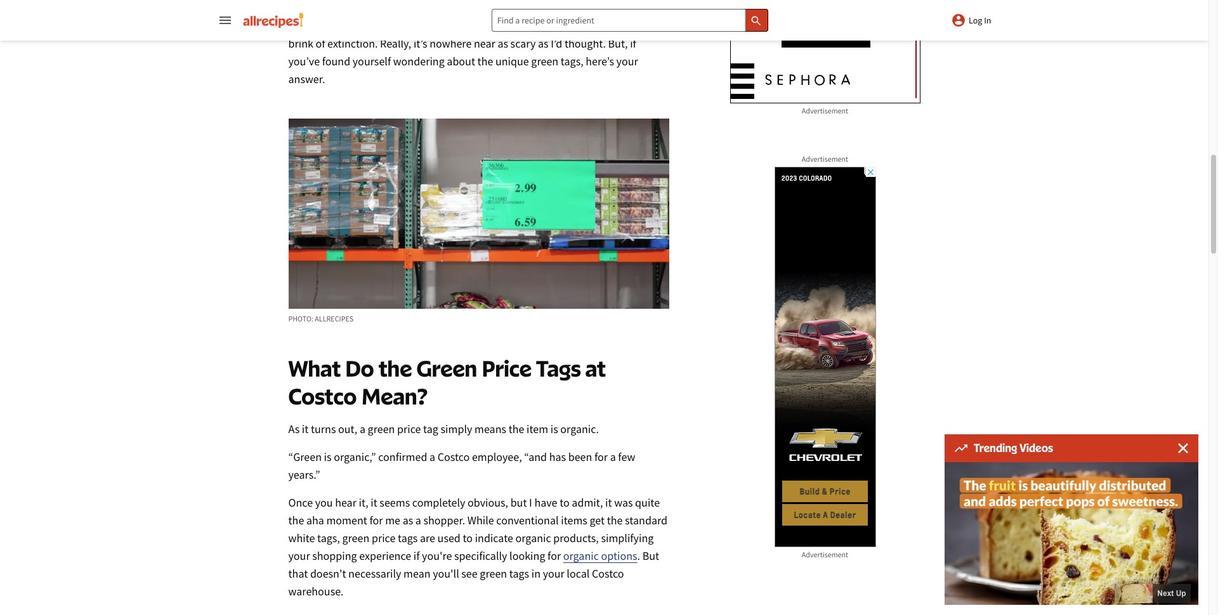 Task type: locate. For each thing, give the bounding box(es) containing it.
get
[[590, 513, 605, 528]]

log in
[[969, 15, 992, 26]]

2 vertical spatial your
[[543, 567, 565, 581]]

seems
[[380, 496, 410, 510]]

account image
[[951, 13, 967, 28]]

tag,
[[440, 1, 458, 15]]

1 vertical spatial your
[[288, 549, 310, 564]]

as
[[498, 36, 508, 51], [538, 36, 549, 51], [403, 513, 413, 528]]

0 horizontal spatial costco
[[288, 383, 357, 410]]

are left on
[[598, 18, 613, 33]]

employee link
[[580, 1, 628, 15]]

2 horizontal spatial your
[[617, 54, 638, 69]]

i right the but
[[529, 496, 532, 510]]

green down moment
[[342, 531, 370, 546]]

doesn't
[[310, 567, 346, 581]]

1 horizontal spatial if
[[630, 36, 636, 51]]

0 horizontal spatial tags,
[[317, 531, 340, 546]]

price left tag
[[397, 422, 421, 437]]

1 horizontal spatial is
[[551, 422, 558, 437]]

as down doesn't
[[498, 36, 508, 51]]

aha
[[306, 513, 324, 528]]

see
[[462, 567, 478, 581]]

the right on
[[630, 18, 646, 33]]

1 horizontal spatial tags,
[[561, 54, 584, 69]]

2 vertical spatial to
[[463, 531, 473, 546]]

costco inside what do the green price tags at costco mean?
[[288, 383, 357, 410]]

green inside ". but that doesn't necessarily mean you'll see green tags in your local costco warehouse."
[[480, 567, 507, 581]]

0 vertical spatial costco
[[288, 383, 357, 410]]

simplifying
[[601, 531, 654, 546]]

while
[[468, 513, 494, 528]]

video player application
[[945, 463, 1199, 605]]

tags left the in
[[509, 567, 529, 581]]

tags
[[398, 531, 418, 546], [509, 567, 529, 581]]

me
[[385, 513, 400, 528]]

organic,"
[[334, 450, 376, 465]]

your
[[617, 54, 638, 69], [288, 549, 310, 564], [543, 567, 565, 581]]

to right have
[[560, 496, 570, 510]]

search image
[[750, 14, 763, 27]]

shopper.
[[424, 513, 465, 528]]

1 vertical spatial mean
[[404, 567, 431, 581]]

item
[[527, 422, 548, 437]]

1 vertical spatial if
[[414, 549, 420, 564]]

for right "employee"
[[630, 1, 643, 15]]

quite
[[635, 496, 660, 510]]

. but
[[638, 549, 659, 564]]

mean
[[522, 18, 549, 33], [404, 567, 431, 581]]

specifically
[[454, 549, 507, 564]]

green up 'colored'
[[411, 1, 438, 15]]

it's
[[414, 36, 427, 51]]

organic inside once you hear it, it seems completely obvious, but i have to admit, it was quite the aha moment for me as a shopper. while conventional items get the standard white tags, green price tags are used to indicate organic products, simplifying your shopping experience if you're specifically looking for
[[516, 531, 551, 546]]

conventional
[[496, 513, 559, 528]]

organic options
[[563, 549, 638, 564]]

items up products,
[[561, 513, 588, 528]]

is inside "green is organic," confirmed a costco employee, "and has been for a few years."
[[324, 450, 332, 465]]

0 horizontal spatial are
[[420, 531, 435, 546]]

1 vertical spatial i
[[529, 496, 532, 510]]

unfamiliar
[[318, 1, 367, 15]]

yourself
[[353, 54, 391, 69]]

2 horizontal spatial costco
[[592, 567, 624, 581]]

0 vertical spatial mean
[[522, 18, 549, 33]]

0 horizontal spatial it
[[302, 422, 309, 437]]

a down tag
[[430, 450, 435, 465]]

tags down me
[[398, 531, 418, 546]]

you've
[[288, 54, 320, 69]]

answers,
[[288, 18, 331, 33]]

price up experience
[[372, 531, 396, 546]]

green inside for answers, and luckily, the colored tagging doesn't mean the items are on the brink of extinction. really, it's nowhere near as scary as i'd thought. but, if you've found yourself wondering about the unique green tags, here's your answer.
[[531, 54, 559, 69]]

advertisement region
[[730, 0, 920, 103], [775, 167, 876, 548]]

costco down what
[[288, 383, 357, 410]]

0 horizontal spatial is
[[324, 450, 332, 465]]

it right as
[[302, 422, 309, 437]]

being
[[288, 1, 316, 15]]

to left the 'an'
[[554, 1, 564, 15]]

has
[[549, 450, 566, 465]]

the down the near
[[478, 54, 493, 69]]

if
[[630, 36, 636, 51], [414, 549, 420, 564]]

found
[[322, 54, 350, 69]]

0 vertical spatial organic
[[516, 531, 551, 546]]

1 vertical spatial costco
[[438, 450, 470, 465]]

organic
[[516, 531, 551, 546], [563, 549, 599, 564]]

1 vertical spatial price
[[372, 531, 396, 546]]

employee
[[580, 1, 628, 15]]

a left few
[[610, 450, 616, 465]]

to right used
[[463, 531, 473, 546]]

1 vertical spatial tags,
[[317, 531, 340, 546]]

0 horizontal spatial organic
[[516, 531, 551, 546]]

costco green price tag image
[[288, 119, 669, 309]]

1 vertical spatial are
[[420, 531, 435, 546]]

if right but,
[[630, 36, 636, 51]]

up
[[1176, 589, 1186, 598]]

wondering
[[393, 54, 445, 69]]

your inside for answers, and luckily, the colored tagging doesn't mean the items are on the brink of extinction. really, it's nowhere near as scary as i'd thought. but, if you've found yourself wondering about the unique green tags, here's your answer.
[[617, 54, 638, 69]]

costco inside "green is organic," confirmed a costco employee, "and has been for a few years."
[[438, 450, 470, 465]]

for answers, and luckily, the colored tagging doesn't mean the items are on the brink of extinction. really, it's nowhere near as scary as i'd thought. but, if you've found yourself wondering about the unique green tags, here's your answer.
[[288, 1, 646, 86]]

0 vertical spatial items
[[569, 18, 595, 33]]

log in link
[[951, 13, 992, 28]]

i'd
[[551, 36, 562, 51]]

items up thought.
[[569, 18, 595, 33]]

your up that
[[288, 549, 310, 564]]

1 horizontal spatial your
[[543, 567, 565, 581]]

i right tag, at the top left
[[460, 1, 463, 15]]

1 vertical spatial tags
[[509, 567, 529, 581]]

your right the in
[[543, 567, 565, 581]]

confirmed
[[378, 450, 427, 465]]

next up
[[1158, 589, 1186, 598]]

0 vertical spatial to
[[554, 1, 564, 15]]

0 horizontal spatial as
[[403, 513, 413, 528]]

mean down went
[[522, 18, 549, 33]]

1 horizontal spatial costco
[[438, 450, 470, 465]]

0 vertical spatial if
[[630, 36, 636, 51]]

what do the green price tags at costco mean?
[[288, 355, 606, 410]]

green down specifically
[[480, 567, 507, 581]]

0 horizontal spatial your
[[288, 549, 310, 564]]

2 vertical spatial costco
[[592, 567, 624, 581]]

i
[[460, 1, 463, 15], [529, 496, 532, 510]]

1 horizontal spatial mean
[[522, 18, 549, 33]]

costco down organic options "link"
[[592, 567, 624, 581]]

it left was
[[605, 496, 612, 510]]

0 vertical spatial tags
[[398, 531, 418, 546]]

experience
[[359, 549, 411, 564]]

near
[[474, 36, 495, 51]]

0 horizontal spatial i
[[460, 1, 463, 15]]

mean inside ". but that doesn't necessarily mean you'll see green tags in your local costco warehouse."
[[404, 567, 431, 581]]

for right been
[[595, 450, 608, 465]]

is right "green
[[324, 450, 332, 465]]

it,
[[359, 496, 368, 510]]

are inside once you hear it, it seems completely obvious, but i have to admit, it was quite the aha moment for me as a shopper. while conventional items get the standard white tags, green price tags are used to indicate organic products, simplifying your shopping experience if you're specifically looking for
[[420, 531, 435, 546]]

green
[[411, 1, 438, 15], [531, 54, 559, 69], [368, 422, 395, 437], [342, 531, 370, 546], [480, 567, 507, 581]]

costco down simply
[[438, 450, 470, 465]]

for left me
[[370, 513, 383, 528]]

necessarily
[[348, 567, 401, 581]]

scary
[[511, 36, 536, 51]]

0 horizontal spatial mean
[[404, 567, 431, 581]]

organic up local
[[563, 549, 599, 564]]

tags inside ". but that doesn't necessarily mean you'll see green tags in your local costco warehouse."
[[509, 567, 529, 581]]

0 vertical spatial are
[[598, 18, 613, 33]]

0 vertical spatial advertisement region
[[730, 0, 920, 103]]

videos
[[1020, 442, 1053, 455]]

you'll
[[433, 567, 459, 581]]

1 horizontal spatial it
[[371, 496, 377, 510]]

the left item
[[509, 422, 524, 437]]

is right item
[[551, 422, 558, 437]]

i inside once you hear it, it seems completely obvious, but i have to admit, it was quite the aha moment for me as a shopper. while conventional items get the standard white tags, green price tags are used to indicate organic products, simplifying your shopping experience if you're specifically looking for
[[529, 496, 532, 510]]

as right me
[[403, 513, 413, 528]]

1 horizontal spatial i
[[529, 496, 532, 510]]

0 horizontal spatial tags
[[398, 531, 418, 546]]

shopping
[[312, 549, 357, 564]]

None search field
[[492, 9, 768, 32]]

1 horizontal spatial tags
[[509, 567, 529, 581]]

the up 'mean?'
[[379, 355, 412, 382]]

tags, inside for answers, and luckily, the colored tagging doesn't mean the items are on the brink of extinction. really, it's nowhere near as scary as i'd thought. but, if you've found yourself wondering about the unique green tags, here's your answer.
[[561, 54, 584, 69]]

"green is organic," confirmed a costco employee, "and has been for a few years."
[[288, 450, 635, 482]]

as left 'i'd'
[[538, 36, 549, 51]]

for
[[630, 1, 643, 15], [595, 450, 608, 465], [370, 513, 383, 528], [548, 549, 561, 564]]

tags, down thought.
[[561, 54, 584, 69]]

1 vertical spatial is
[[324, 450, 332, 465]]

0 horizontal spatial if
[[414, 549, 420, 564]]

items
[[569, 18, 595, 33], [561, 513, 588, 528]]

unique
[[496, 54, 529, 69]]

. but that doesn't necessarily mean you'll see green tags in your local costco warehouse.
[[288, 549, 659, 599]]

0 horizontal spatial price
[[372, 531, 396, 546]]

1 vertical spatial organic
[[563, 549, 599, 564]]

green down 'i'd'
[[531, 54, 559, 69]]

a right out,
[[360, 422, 366, 437]]

mean down you're
[[404, 567, 431, 581]]

1 horizontal spatial price
[[397, 422, 421, 437]]

"green
[[288, 450, 322, 465]]

extinction.
[[328, 36, 378, 51]]

is
[[551, 422, 558, 437], [324, 450, 332, 465]]

tags,
[[561, 54, 584, 69], [317, 531, 340, 546]]

costco
[[288, 383, 357, 410], [438, 450, 470, 465], [592, 567, 624, 581]]

your down but,
[[617, 54, 638, 69]]

but,
[[608, 36, 628, 51]]

a right me
[[416, 513, 421, 528]]

price
[[397, 422, 421, 437], [372, 531, 396, 546]]

the inside what do the green price tags at costco mean?
[[379, 355, 412, 382]]

0 vertical spatial your
[[617, 54, 638, 69]]

turns
[[311, 422, 336, 437]]

Find a recipe or ingredient text field
[[492, 9, 768, 32]]

and
[[333, 18, 351, 33]]

are up you're
[[420, 531, 435, 546]]

1 horizontal spatial are
[[598, 18, 613, 33]]

the
[[393, 1, 408, 15], [389, 18, 405, 33], [551, 18, 567, 33], [630, 18, 646, 33], [478, 54, 493, 69], [379, 355, 412, 382], [509, 422, 524, 437], [288, 513, 304, 528], [607, 513, 623, 528]]

1 vertical spatial items
[[561, 513, 588, 528]]

as inside once you hear it, it seems completely obvious, but i have to admit, it was quite the aha moment for me as a shopper. while conventional items get the standard white tags, green price tags are used to indicate organic products, simplifying your shopping experience if you're specifically looking for
[[403, 513, 413, 528]]

in
[[984, 15, 992, 26]]

allrecipes
[[315, 314, 354, 324]]

tags, up shopping
[[317, 531, 340, 546]]

it right it,
[[371, 496, 377, 510]]

if left you're
[[414, 549, 420, 564]]

1 horizontal spatial as
[[498, 36, 508, 51]]

organic down the conventional
[[516, 531, 551, 546]]

0 vertical spatial tags,
[[561, 54, 584, 69]]



Task type: vqa. For each thing, say whether or not it's contained in the screenshot.
Pets
no



Task type: describe. For each thing, give the bounding box(es) containing it.
the right get on the left bottom of page
[[607, 513, 623, 528]]

your inside once you hear it, it seems completely obvious, but i have to admit, it was quite the aha moment for me as a shopper. while conventional items get the standard white tags, green price tags are used to indicate organic products, simplifying your shopping experience if you're specifically looking for
[[288, 549, 310, 564]]

have
[[535, 496, 558, 510]]

your inside ". but that doesn't necessarily mean you'll see green tags in your local costco warehouse."
[[543, 567, 565, 581]]

admit,
[[572, 496, 603, 510]]

price
[[482, 355, 532, 382]]

standard
[[625, 513, 668, 528]]

2 horizontal spatial as
[[538, 36, 549, 51]]

organic options link
[[563, 549, 638, 564]]

a inside once you hear it, it seems completely obvious, but i have to admit, it was quite the aha moment for me as a shopper. while conventional items get the standard white tags, green price tags are used to indicate organic products, simplifying your shopping experience if you're specifically looking for
[[416, 513, 421, 528]]

home image
[[243, 13, 304, 28]]

menu image
[[217, 13, 233, 28]]

log in banner
[[0, 0, 1209, 616]]

none search field inside "log in" "banner"
[[492, 9, 768, 32]]

here's
[[586, 54, 614, 69]]

being unfamiliar with the green tag, i immediately went to an employee
[[288, 1, 628, 15]]

log
[[969, 15, 983, 26]]

with
[[369, 1, 390, 15]]

thought.
[[565, 36, 606, 51]]

warehouse.
[[288, 584, 344, 599]]

1 vertical spatial to
[[560, 496, 570, 510]]

tagging
[[446, 18, 481, 33]]

1 vertical spatial advertisement region
[[775, 167, 876, 548]]

options
[[601, 549, 638, 564]]

items inside once you hear it, it seems completely obvious, but i have to admit, it was quite the aha moment for me as a shopper. while conventional items get the standard white tags, green price tags are used to indicate organic products, simplifying your shopping experience if you're specifically looking for
[[561, 513, 588, 528]]

are inside for answers, and luckily, the colored tagging doesn't mean the items are on the brink of extinction. really, it's nowhere near as scary as i'd thought. but, if you've found yourself wondering about the unique green tags, here's your answer.
[[598, 18, 613, 33]]

the down once at bottom left
[[288, 513, 304, 528]]

for inside "green is organic," confirmed a costco employee, "and has been for a few years."
[[595, 450, 608, 465]]

once
[[288, 496, 313, 510]]

green inside once you hear it, it seems completely obvious, but i have to admit, it was quite the aha moment for me as a shopper. while conventional items get the standard white tags, green price tags are used to indicate organic products, simplifying your shopping experience if you're specifically looking for
[[342, 531, 370, 546]]

the up really,
[[389, 18, 405, 33]]

tags inside once you hear it, it seems completely obvious, but i have to admit, it was quite the aha moment for me as a shopper. while conventional items get the standard white tags, green price tags are used to indicate organic products, simplifying your shopping experience if you're specifically looking for
[[398, 531, 418, 546]]

of
[[316, 36, 325, 51]]

mean?
[[361, 383, 428, 410]]

if inside once you hear it, it seems completely obvious, but i have to admit, it was quite the aha moment for me as a shopper. while conventional items get the standard white tags, green price tags are used to indicate organic products, simplifying your shopping experience if you're specifically looking for
[[414, 549, 420, 564]]

as
[[288, 422, 300, 437]]

for inside for answers, and luckily, the colored tagging doesn't mean the items are on the brink of extinction. really, it's nowhere near as scary as i'd thought. but, if you've found yourself wondering about the unique green tags, here's your answer.
[[630, 1, 643, 15]]

looking
[[510, 549, 545, 564]]

been
[[568, 450, 592, 465]]

few
[[618, 450, 635, 465]]

white
[[288, 531, 315, 546]]

"and
[[524, 450, 547, 465]]

1 horizontal spatial organic
[[563, 549, 599, 564]]

as it turns out, a green price tag simply means the item is organic.
[[288, 422, 599, 437]]

completely
[[412, 496, 465, 510]]

indicate
[[475, 531, 513, 546]]

organic.
[[561, 422, 599, 437]]

0 vertical spatial price
[[397, 422, 421, 437]]

simply
[[441, 422, 472, 437]]

close image
[[1178, 444, 1189, 454]]

green
[[417, 355, 477, 382]]

moment
[[326, 513, 367, 528]]

0 vertical spatial i
[[460, 1, 463, 15]]

tags, inside once you hear it, it seems completely obvious, but i have to admit, it was quite the aha moment for me as a shopper. while conventional items get the standard white tags, green price tags are used to indicate organic products, simplifying your shopping experience if you're specifically looking for
[[317, 531, 340, 546]]

tag
[[423, 422, 438, 437]]

2 horizontal spatial it
[[605, 496, 612, 510]]

immediately
[[466, 1, 525, 15]]

as for mean
[[498, 36, 508, 51]]

hear
[[335, 496, 357, 510]]

but
[[511, 496, 527, 510]]

costco inside ". but that doesn't necessarily mean you'll see green tags in your local costco warehouse."
[[592, 567, 624, 581]]

you
[[315, 496, 333, 510]]

was
[[614, 496, 633, 510]]

used
[[438, 531, 461, 546]]

in
[[532, 567, 541, 581]]

out,
[[338, 422, 357, 437]]

about
[[447, 54, 475, 69]]

you're
[[422, 549, 452, 564]]

local
[[567, 567, 590, 581]]

as for but
[[403, 513, 413, 528]]

items inside for answers, and luckily, the colored tagging doesn't mean the items are on the brink of extinction. really, it's nowhere near as scary as i'd thought. but, if you've found yourself wondering about the unique green tags, here's your answer.
[[569, 18, 595, 33]]

years."
[[288, 468, 320, 482]]

the up 'i'd'
[[551, 18, 567, 33]]

0 vertical spatial is
[[551, 422, 558, 437]]

an
[[566, 1, 578, 15]]

trending
[[974, 442, 1018, 455]]

employee,
[[472, 450, 522, 465]]

what
[[288, 355, 341, 382]]

do
[[345, 355, 374, 382]]

if inside for answers, and luckily, the colored tagging doesn't mean the items are on the brink of extinction. really, it's nowhere near as scary as i'd thought. but, if you've found yourself wondering about the unique green tags, here's your answer.
[[630, 36, 636, 51]]

went
[[528, 1, 552, 15]]

means
[[475, 422, 506, 437]]

the right the with
[[393, 1, 408, 15]]

trending image
[[955, 445, 968, 452]]

tags
[[536, 355, 581, 382]]

green right out,
[[368, 422, 395, 437]]

on
[[615, 18, 628, 33]]

price inside once you hear it, it seems completely obvious, but i have to admit, it was quite the aha moment for me as a shopper. while conventional items get the standard white tags, green price tags are used to indicate organic products, simplifying your shopping experience if you're specifically looking for
[[372, 531, 396, 546]]

that
[[288, 567, 308, 581]]

trending videos
[[974, 442, 1053, 455]]

nowhere
[[430, 36, 472, 51]]

for right looking
[[548, 549, 561, 564]]

doesn't
[[484, 18, 519, 33]]

next
[[1158, 589, 1174, 598]]

really,
[[380, 36, 411, 51]]

mean inside for answers, and luckily, the colored tagging doesn't mean the items are on the brink of extinction. really, it's nowhere near as scary as i'd thought. but, if you've found yourself wondering about the unique green tags, here's your answer.
[[522, 18, 549, 33]]

once you hear it, it seems completely obvious, but i have to admit, it was quite the aha moment for me as a shopper. while conventional items get the standard white tags, green price tags are used to indicate organic products, simplifying your shopping experience if you're specifically looking for
[[288, 496, 668, 564]]



